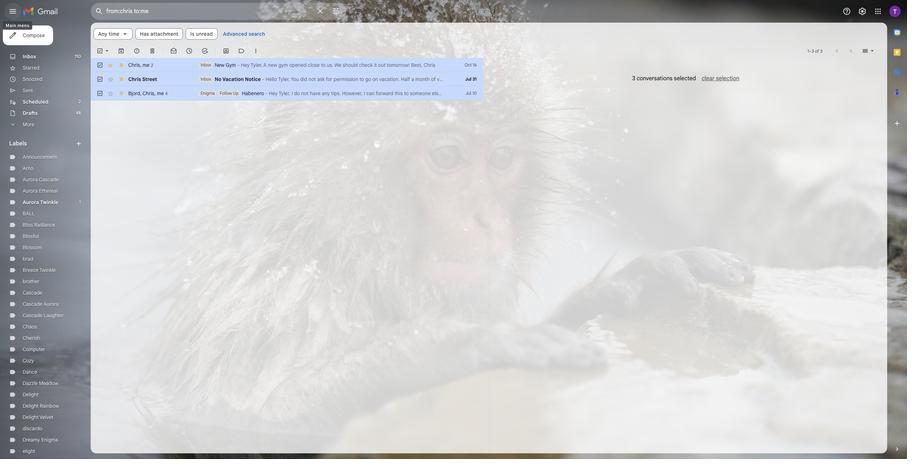 Task type: vqa. For each thing, say whether or not it's contained in the screenshot.
Breeze Lush
no



Task type: describe. For each thing, give the bounding box(es) containing it.
inbox new gym - hey tyler, a new gym opened close to us. we should check it out tomorrow!  best, chris
[[201, 62, 435, 68]]

1 horizontal spatial 3
[[812, 48, 814, 54]]

dazzle
[[23, 381, 38, 387]]

inbox for inbox new gym - hey tyler, a new gym opened close to us. we should check it out tomorrow!  best, chris
[[201, 62, 211, 68]]

delete image
[[149, 47, 156, 55]]

gmail image
[[23, 4, 61, 18]]

report spam image
[[133, 47, 140, 55]]

discardo link
[[23, 426, 42, 433]]

delight rainbow
[[23, 404, 59, 410]]

attachment
[[150, 31, 178, 37]]

delight for delight velvet
[[23, 415, 39, 421]]

ball
[[23, 211, 35, 217]]

clear search image
[[313, 4, 327, 18]]

it
[[374, 62, 377, 68]]

0 vertical spatial enigma
[[201, 91, 215, 96]]

1 for 1
[[79, 200, 81, 205]]

breeze twinkle link
[[23, 268, 56, 274]]

clear selection
[[702, 75, 739, 82]]

selection
[[716, 75, 739, 82]]

bliss
[[23, 222, 33, 229]]

row containing chris street
[[91, 72, 482, 86]]

snoozed link
[[23, 76, 42, 83]]

starred link
[[23, 65, 39, 71]]

chris down street
[[143, 90, 154, 97]]

out
[[378, 62, 386, 68]]

twinkle for aurora twinkle
[[40, 199, 58, 206]]

laughter
[[44, 313, 64, 319]]

inbox for inbox
[[23, 54, 36, 60]]

3 conversations selected
[[632, 75, 696, 82]]

bliss radiance link
[[23, 222, 55, 229]]

opened
[[289, 62, 307, 68]]

aurora ethereal
[[23, 188, 58, 195]]

cascade for cascade "link"
[[23, 290, 42, 297]]

any time button
[[94, 28, 133, 40]]

starred
[[23, 65, 39, 71]]

archive image
[[118, 47, 125, 55]]

more image
[[252, 47, 259, 55]]

any
[[98, 31, 107, 37]]

main menu image
[[9, 7, 17, 16]]

4
[[165, 91, 168, 96]]

has
[[140, 31, 149, 37]]

chris , me 2
[[128, 62, 153, 68]]

1 vertical spatial me
[[157, 90, 164, 97]]

aurora ethereal link
[[23, 188, 58, 195]]

dreamy enigma link
[[23, 438, 58, 444]]

announcement
[[23, 154, 57, 161]]

more
[[23, 122, 34, 128]]

notice
[[245, 76, 261, 83]]

cascade laughter link
[[23, 313, 64, 319]]

, for bjord
[[140, 90, 141, 97]]

vacation
[[222, 76, 244, 83]]

cascade for cascade aurora
[[23, 302, 42, 308]]

delight velvet link
[[23, 415, 53, 421]]

unread
[[196, 31, 213, 37]]

aurora up laughter
[[44, 302, 59, 308]]

1 – 3 of 3
[[807, 48, 822, 54]]

, left '4'
[[154, 90, 156, 97]]

has attachment button
[[135, 28, 183, 40]]

16
[[473, 62, 477, 68]]

computer
[[23, 347, 45, 353]]

has attachment
[[140, 31, 178, 37]]

oct 16
[[465, 62, 477, 68]]

bjord , chris , me 4
[[128, 90, 168, 97]]

1 vertical spatial -
[[262, 76, 264, 83]]

inbox link
[[23, 54, 36, 60]]

main content containing 3 conversations selected
[[91, 23, 887, 454]]

aurora twinkle
[[23, 199, 58, 206]]

cascade aurora
[[23, 302, 59, 308]]

cherish link
[[23, 336, 40, 342]]

compose button
[[3, 26, 53, 45]]

jul 10
[[466, 91, 477, 96]]

Search mail text field
[[106, 8, 312, 15]]

inbox no vacation notice -
[[201, 76, 266, 83]]

add to tasks image
[[201, 47, 208, 55]]

check
[[359, 62, 373, 68]]

aurora for aurora ethereal
[[23, 188, 38, 195]]

jul for jul 31
[[465, 77, 471, 82]]

brother link
[[23, 279, 40, 285]]

row containing chris
[[91, 58, 482, 72]]

jul 31
[[465, 77, 477, 82]]

tomorrow!
[[387, 62, 410, 68]]

delight link
[[23, 392, 39, 399]]

advanced search options image
[[329, 4, 343, 18]]

dreamy enigma
[[23, 438, 58, 444]]

brad
[[23, 256, 33, 263]]

dance
[[23, 370, 37, 376]]

blossom link
[[23, 245, 42, 251]]

0 vertical spatial -
[[237, 62, 240, 68]]

0 horizontal spatial me
[[143, 62, 150, 68]]

clear
[[702, 75, 715, 82]]

habenero
[[242, 90, 264, 97]]

twinkle for breeze twinkle
[[39, 268, 56, 274]]

dreamy
[[23, 438, 40, 444]]

hey
[[241, 62, 250, 68]]

follow up
[[220, 91, 238, 96]]

to
[[321, 62, 326, 68]]

sent link
[[23, 88, 33, 94]]



Task type: locate. For each thing, give the bounding box(es) containing it.
is unread button
[[186, 28, 217, 40]]

inbox inside labels navigation
[[23, 54, 36, 60]]

discardo
[[23, 426, 42, 433]]

1 vertical spatial 2
[[79, 99, 81, 105]]

1 row from the top
[[91, 58, 482, 72]]

we
[[334, 62, 341, 68]]

1 inside 'main content'
[[807, 48, 809, 54]]

3 left conversations in the top right of the page
[[632, 75, 635, 82]]

2 up 48
[[79, 99, 81, 105]]

arno link
[[23, 165, 34, 172]]

gym
[[278, 62, 288, 68]]

, for chris
[[140, 62, 141, 68]]

3 right of
[[820, 48, 822, 54]]

cozy
[[23, 358, 34, 365]]

row containing bjord
[[91, 86, 482, 101]]

cherish
[[23, 336, 40, 342]]

2 delight from the top
[[23, 404, 39, 410]]

advanced search button
[[220, 28, 268, 40]]

1 vertical spatial jul
[[466, 91, 471, 96]]

elight
[[23, 449, 35, 455]]

1 inside labels navigation
[[79, 200, 81, 205]]

close
[[308, 62, 320, 68]]

more button
[[0, 119, 85, 130]]

blissful link
[[23, 234, 39, 240]]

selected
[[674, 75, 696, 82]]

best,
[[411, 62, 423, 68]]

1 horizontal spatial -
[[262, 76, 264, 83]]

1 delight from the top
[[23, 392, 39, 399]]

jul
[[465, 77, 471, 82], [466, 91, 471, 96]]

any time
[[98, 31, 119, 37]]

48
[[76, 111, 81, 116]]

0 vertical spatial inbox
[[23, 54, 36, 60]]

drafts link
[[23, 110, 38, 117]]

delight down dazzle
[[23, 392, 39, 399]]

no
[[215, 76, 221, 83]]

None search field
[[91, 3, 346, 20]]

twinkle right 'breeze'
[[39, 268, 56, 274]]

main
[[6, 23, 16, 28]]

enigma down no
[[201, 91, 215, 96]]

31
[[473, 77, 477, 82]]

inbox inside inbox no vacation notice -
[[201, 77, 211, 82]]

delight for delight link
[[23, 392, 39, 399]]

main content
[[91, 23, 887, 454]]

bjord
[[128, 90, 140, 97]]

inbox inside inbox new gym - hey tyler, a new gym opened close to us. we should check it out tomorrow!  best, chris
[[201, 62, 211, 68]]

arno
[[23, 165, 34, 172]]

0 horizontal spatial enigma
[[41, 438, 58, 444]]

2 horizontal spatial 3
[[820, 48, 822, 54]]

rainbow
[[40, 404, 59, 410]]

inbox for inbox no vacation notice -
[[201, 77, 211, 82]]

compose
[[23, 32, 45, 39]]

inbox up starred link
[[23, 54, 36, 60]]

tyler,
[[251, 62, 262, 68]]

inbox left no
[[201, 77, 211, 82]]

computer link
[[23, 347, 45, 353]]

2 vertical spatial -
[[265, 90, 268, 97]]

3 delight from the top
[[23, 415, 39, 421]]

follow
[[220, 91, 232, 96]]

1 horizontal spatial 1
[[807, 48, 809, 54]]

me left '4'
[[157, 90, 164, 97]]

1 vertical spatial 1
[[79, 200, 81, 205]]

1 horizontal spatial enigma
[[201, 91, 215, 96]]

enigma
[[201, 91, 215, 96], [41, 438, 58, 444]]

dazzle meadow
[[23, 381, 58, 387]]

- right habenero
[[265, 90, 268, 97]]

0 vertical spatial me
[[143, 62, 150, 68]]

me
[[143, 62, 150, 68], [157, 90, 164, 97]]

new
[[268, 62, 277, 68]]

2 down delete icon
[[151, 63, 153, 68]]

2 vertical spatial delight
[[23, 415, 39, 421]]

cascade aurora link
[[23, 302, 59, 308]]

cascade up 'ethereal'
[[39, 177, 59, 183]]

aurora cascade
[[23, 177, 59, 183]]

delight rainbow link
[[23, 404, 59, 410]]

search mail image
[[93, 5, 106, 18]]

tab list
[[887, 23, 907, 434]]

3 left of
[[812, 48, 814, 54]]

,
[[140, 62, 141, 68], [140, 90, 141, 97], [154, 90, 156, 97]]

snoozed
[[23, 76, 42, 83]]

delight up discardo
[[23, 415, 39, 421]]

brother
[[23, 279, 40, 285]]

bliss radiance
[[23, 222, 55, 229]]

0 vertical spatial 2
[[151, 63, 153, 68]]

drafts
[[23, 110, 38, 117]]

None checkbox
[[96, 90, 103, 97]]

cozy link
[[23, 358, 34, 365]]

0 vertical spatial delight
[[23, 392, 39, 399]]

, down chris street
[[140, 90, 141, 97]]

0 vertical spatial jul
[[465, 77, 471, 82]]

labels heading
[[9, 140, 75, 147]]

0 horizontal spatial 1
[[79, 200, 81, 205]]

new
[[215, 62, 225, 68]]

aurora down arno
[[23, 177, 38, 183]]

chris street
[[128, 76, 157, 83]]

1 horizontal spatial me
[[157, 90, 164, 97]]

chaos link
[[23, 324, 37, 331]]

support image
[[843, 7, 851, 16]]

jul left "31"
[[465, 77, 471, 82]]

radiance
[[34, 222, 55, 229]]

cascade link
[[23, 290, 42, 297]]

blissful
[[23, 234, 39, 240]]

twinkle down 'ethereal'
[[40, 199, 58, 206]]

3 row from the top
[[91, 86, 482, 101]]

chris down report spam image
[[128, 62, 140, 68]]

2 inside labels navigation
[[79, 99, 81, 105]]

row
[[91, 58, 482, 72], [91, 72, 482, 86], [91, 86, 482, 101]]

labels image
[[238, 47, 245, 55]]

delight for delight rainbow
[[23, 404, 39, 410]]

is unread
[[190, 31, 213, 37]]

- left "hey"
[[237, 62, 240, 68]]

mark as read image
[[170, 47, 177, 55]]

snooze image
[[186, 47, 193, 55]]

- right notice
[[262, 76, 264, 83]]

is
[[190, 31, 194, 37]]

meadow
[[39, 381, 58, 387]]

2 vertical spatial inbox
[[201, 77, 211, 82]]

delight velvet
[[23, 415, 53, 421]]

aurora up aurora twinkle link
[[23, 188, 38, 195]]

1 vertical spatial delight
[[23, 404, 39, 410]]

0 horizontal spatial 2
[[79, 99, 81, 105]]

search
[[249, 31, 265, 37]]

inbox left new
[[201, 62, 211, 68]]

1 vertical spatial twinkle
[[39, 268, 56, 274]]

cascade down cascade "link"
[[23, 302, 42, 308]]

cascade down brother
[[23, 290, 42, 297]]

0 vertical spatial 1
[[807, 48, 809, 54]]

advanced
[[223, 31, 247, 37]]

settings image
[[858, 7, 867, 16]]

ball link
[[23, 211, 35, 217]]

toggle split pane mode image
[[862, 47, 869, 55]]

delight
[[23, 392, 39, 399], [23, 404, 39, 410], [23, 415, 39, 421]]

aurora up ball
[[23, 199, 39, 206]]

street
[[142, 76, 157, 83]]

dazzle meadow link
[[23, 381, 58, 387]]

0 horizontal spatial -
[[237, 62, 240, 68]]

jul left 10
[[466, 91, 471, 96]]

chris up bjord
[[128, 76, 141, 83]]

aurora for aurora cascade
[[23, 177, 38, 183]]

1 vertical spatial enigma
[[41, 438, 58, 444]]

me up chris street
[[143, 62, 150, 68]]

2 inside chris , me 2
[[151, 63, 153, 68]]

None checkbox
[[96, 47, 103, 55], [96, 62, 103, 69], [96, 76, 103, 83], [96, 47, 103, 55], [96, 62, 103, 69], [96, 76, 103, 83]]

menu
[[18, 23, 29, 28]]

jul for jul 10
[[466, 91, 471, 96]]

blossom
[[23, 245, 42, 251]]

enigma right dreamy
[[41, 438, 58, 444]]

cascade up chaos
[[23, 313, 42, 319]]

dance link
[[23, 370, 37, 376]]

scheduled link
[[23, 99, 48, 105]]

oct
[[465, 62, 472, 68]]

advanced search
[[223, 31, 265, 37]]

–
[[809, 48, 812, 54]]

a
[[263, 62, 267, 68]]

enigma inside labels navigation
[[41, 438, 58, 444]]

2 horizontal spatial -
[[265, 90, 268, 97]]

gym
[[226, 62, 236, 68]]

move to inbox image
[[223, 47, 230, 55]]

1 horizontal spatial 2
[[151, 63, 153, 68]]

chris right the best,
[[424, 62, 435, 68]]

aurora for aurora twinkle
[[23, 199, 39, 206]]

main menu
[[6, 23, 29, 28]]

-
[[237, 62, 240, 68], [262, 76, 264, 83], [265, 90, 268, 97]]

1 vertical spatial inbox
[[201, 62, 211, 68]]

labels navigation
[[0, 23, 91, 460]]

2 row from the top
[[91, 72, 482, 86]]

, up chris street
[[140, 62, 141, 68]]

cascade for cascade laughter
[[23, 313, 42, 319]]

time
[[109, 31, 119, 37]]

delight down delight link
[[23, 404, 39, 410]]

twinkle
[[40, 199, 58, 206], [39, 268, 56, 274]]

0 horizontal spatial 3
[[632, 75, 635, 82]]

0 vertical spatial twinkle
[[40, 199, 58, 206]]

1 for 1 – 3 of 3
[[807, 48, 809, 54]]



